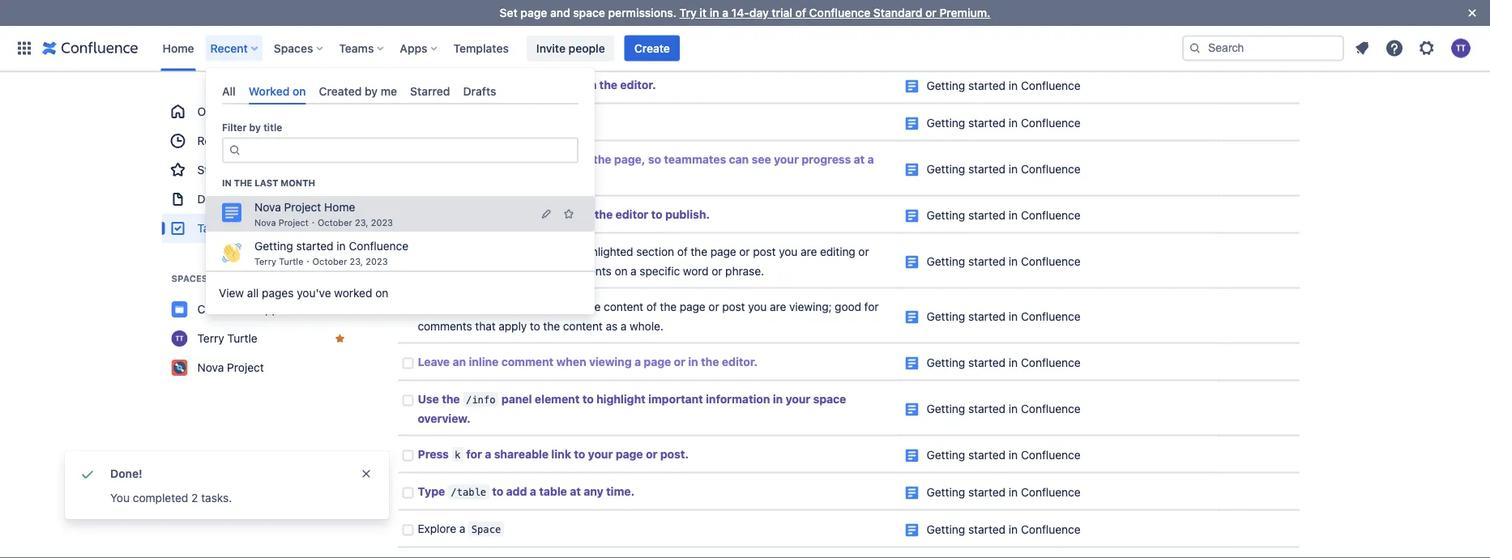 Task type: vqa. For each thing, say whether or not it's contained in the screenshot.
Success icon
yes



Task type: describe. For each thing, give the bounding box(es) containing it.
confluence for 7th getting started in confluence link from the top of the page
[[1021, 356, 1081, 370]]

0 horizontal spatial editor.
[[620, 78, 656, 92]]

by for created
[[365, 84, 378, 98]]

getting inside 'in the last month' element
[[254, 240, 293, 253]]

1 vertical spatial starred
[[197, 163, 236, 177]]

getting started in confluence for the page title icon corresponding to seventh getting started in confluence link from the bottom of the page
[[927, 255, 1081, 268]]

the left page,
[[593, 153, 612, 166]]

templates link
[[449, 35, 514, 61]]

month
[[281, 178, 315, 188]]

or up important
[[674, 355, 686, 369]]

your for to save your draft or publish when your page is ready to be shared
[[674, 4, 697, 17]]

worked
[[249, 84, 290, 98]]

you inside added below the content of the page or post you are viewing; good for comments that apply to the content as a whole.
[[748, 300, 767, 314]]

1 vertical spatial content
[[563, 320, 603, 333]]

press c to create a page at any time.
[[418, 41, 623, 54]]

publish
[[595, 5, 637, 17]]

a right viewing
[[635, 355, 641, 369]]

or up phrase.
[[739, 245, 750, 258]]

for inside the added to a highlighted section of the page or post you are editing or viewing; good for targeted comments on a specific word or phrase.
[[493, 265, 507, 278]]

getting started in confluence for the page title icon for eighth getting started in confluence link from the bottom
[[927, 209, 1081, 222]]

specific
[[640, 265, 680, 278]]

add
[[458, 154, 476, 166]]

enter
[[514, 209, 543, 221]]

page inside the added to a highlighted section of the page or post you are editing or viewing; good for targeted comments on a specific word or phrase.
[[711, 245, 736, 258]]

the down 'below'
[[543, 320, 560, 333]]

page title icon image for 2nd getting started in confluence link from the bottom of the page
[[906, 487, 919, 500]]

to see a list of elements.
[[461, 115, 595, 129]]

2 vertical spatial for
[[466, 448, 482, 461]]

page down whole.
[[644, 355, 671, 369]]

command
[[455, 209, 496, 221]]

to save your draft or publish when your page is ready to be shared
[[482, 4, 837, 17]]

spaces inside popup button
[[274, 41, 313, 55]]

space inside panel element to highlight important information in your space overview.
[[813, 393, 846, 406]]

time. for to add a table at any time.
[[606, 485, 635, 498]]

page left the post.
[[616, 448, 643, 461]]

a left space
[[459, 522, 465, 536]]

page title icon image for nova project home link
[[906, 6, 919, 19]]

to inside added below the content of the page or post you are viewing; good for comments that apply to the content as a whole.
[[530, 320, 540, 333]]

invite people
[[536, 41, 605, 55]]

k
[[455, 449, 461, 461]]

nova project home inside 'in the last month' element
[[254, 201, 355, 214]]

8 getting started in confluence link from the top
[[927, 402, 1081, 416]]

the up overview.
[[442, 393, 460, 406]]

done!
[[110, 467, 142, 481]]

or right editing
[[859, 245, 869, 258]]

page
[[418, 300, 445, 314]]

page right set
[[521, 6, 547, 19]]

by for filter
[[249, 122, 261, 133]]

post inside added below the content of the page or post you are viewing; good for comments that apply to the content as a whole.
[[722, 300, 745, 314]]

important
[[648, 393, 703, 406]]

pages
[[262, 287, 294, 300]]

premium.
[[940, 6, 991, 19]]

a down press c to create a page at any time.
[[516, 78, 522, 92]]

tab list containing all
[[216, 78, 585, 105]]

3 getting started in confluence link from the top
[[927, 162, 1081, 176]]

the up whole.
[[660, 300, 677, 314]]

title
[[263, 122, 282, 133]]

are inside added below the content of the page or post you are viewing; good for comments that apply to the content as a whole.
[[770, 300, 786, 314]]

nova inside nova project link
[[197, 361, 224, 374]]

view all pages you've worked on
[[219, 287, 389, 300]]

dismiss image
[[360, 468, 373, 481]]

an
[[453, 355, 466, 369]]

day
[[750, 6, 769, 19]]

to right the link
[[574, 448, 585, 461]]

to right c
[[466, 41, 478, 54]]

comments inside added below the content of the page or post you are viewing; good for comments that apply to the content as a whole.
[[418, 320, 472, 333]]

to inside panel element to highlight important information in your space overview.
[[582, 393, 594, 406]]

when right e
[[466, 78, 496, 92]]

of inside the added to a highlighted section of the page or post you are editing or viewing; good for targeted comments on a specific word or phrase.
[[677, 245, 688, 258]]

tasks.
[[201, 492, 232, 505]]

getting started in confluence for the page title icon corresponding to 11th getting started in confluence link from the top of the page
[[927, 523, 1081, 536]]

your for press k for a shareable link to your page or post.
[[588, 448, 613, 461]]

star nova project home image
[[562, 208, 575, 221]]

section
[[636, 245, 674, 258]]

list
[[506, 115, 523, 129]]

teams
[[339, 41, 374, 55]]

set page and space permissions. try it in a 14-day trial of confluence standard or premium.
[[500, 6, 991, 19]]

october for home
[[318, 218, 352, 228]]

information
[[706, 393, 770, 406]]

notification icon image
[[1353, 38, 1372, 58]]

top
[[558, 153, 577, 166]]

the left the top
[[537, 153, 555, 166]]

can
[[729, 153, 749, 166]]

shareable
[[494, 448, 549, 461]]

to left open
[[555, 78, 566, 92]]

shared
[[801, 4, 837, 17]]

getting for 6th getting started in confluence link from the top
[[927, 310, 965, 323]]

confluence for eighth getting started in confluence link from the bottom
[[1021, 209, 1081, 222]]

nova down in the last month
[[254, 201, 281, 214]]

editing
[[820, 245, 856, 258]]

phrase.
[[725, 265, 764, 278]]

it
[[700, 6, 707, 19]]

page title icon image for 11th getting started in confluence link from the top of the page
[[906, 524, 919, 537]]

page title icon image for 2nd getting started in confluence link from the top of the page
[[906, 117, 919, 130]]

your profile and preferences image
[[1451, 38, 1471, 58]]

2
[[191, 492, 198, 505]]

table
[[539, 485, 567, 498]]

a inside at the top of the page, so teammates can see your progress at a glance.
[[868, 153, 874, 166]]

starred link
[[162, 156, 356, 185]]

confluence for 11th getting started in confluence link from the top of the page
[[1021, 523, 1081, 536]]

0 vertical spatial home
[[997, 4, 1028, 18]]

as
[[606, 320, 618, 333]]

see inside at the top of the page, so teammates can see your progress at a glance.
[[752, 153, 771, 166]]

getting started in confluence for the page title icon for 2nd getting started in confluence link from the top of the page
[[927, 116, 1081, 130]]

added for inline comment →
[[516, 245, 550, 258]]

close image
[[1463, 3, 1482, 23]]

1 vertical spatial editor.
[[722, 355, 758, 369]]

teams button
[[334, 35, 390, 61]]

filter
[[222, 122, 247, 133]]

getting for eighth getting started in confluence link from the bottom
[[927, 209, 965, 222]]

a right 'create'
[[518, 41, 525, 54]]

nova right standard
[[927, 4, 953, 18]]

view all pages you've worked on link
[[206, 277, 595, 310]]

use
[[418, 393, 439, 406]]

you inside the added to a highlighted section of the page or post you are editing or viewing; good for targeted comments on a specific word or phrase.
[[779, 245, 798, 258]]

23, for in
[[350, 257, 363, 267]]

added for page comment →
[[514, 300, 547, 314]]

or left the post.
[[646, 448, 658, 461]]

templates
[[453, 41, 509, 55]]

elements.
[[540, 115, 595, 129]]

edit nova project home image
[[540, 208, 553, 221]]

appswitcher icon image
[[15, 38, 34, 58]]

Search field
[[1182, 35, 1345, 61]]

try it in a 14-day trial of confluence standard or premium. link
[[680, 6, 991, 19]]

the inside the added to a highlighted section of the page or post you are editing or viewing; good for targeted comments on a specific word or phrase.
[[691, 245, 708, 258]]

created by me
[[319, 84, 397, 98]]

viewing; inside the added to a highlighted section of the page or post you are editing or viewing; good for targeted comments on a specific word or phrase.
[[418, 265, 460, 278]]

me
[[381, 84, 397, 98]]

try
[[680, 6, 697, 19]]

worked on
[[249, 84, 306, 98]]

select add status
[[418, 153, 518, 166]]

search image
[[1189, 42, 1202, 55]]

started inside 'in the last month' element
[[296, 240, 334, 253]]

a right k
[[485, 448, 491, 461]]

inline
[[469, 355, 499, 369]]

apply
[[499, 320, 527, 333]]

so
[[648, 153, 661, 166]]

0 vertical spatial see
[[475, 115, 494, 129]]

on inside tab list
[[293, 84, 306, 98]]

to inside the added to a highlighted section of the page or post you are editing or viewing; good for targeted comments on a specific word or phrase.
[[553, 245, 563, 258]]

are inside the added to a highlighted section of the page or post you are editing or viewing; good for targeted comments on a specific word or phrase.
[[801, 245, 817, 258]]

7 getting started in confluence link from the top
[[927, 356, 1081, 370]]

in the last month element
[[206, 196, 595, 271]]

in
[[222, 178, 232, 188]]

turtle for terry turtle
[[227, 332, 257, 345]]

Filter by title text field
[[246, 139, 567, 162]]

page left is
[[700, 4, 725, 17]]

panel
[[502, 393, 532, 406]]

page title icon image for seventh getting started in confluence link from the bottom of the page
[[906, 256, 919, 269]]

whole.
[[630, 320, 664, 333]]

people
[[569, 41, 605, 55]]

all
[[247, 287, 259, 300]]

2023 for home
[[371, 218, 393, 228]]

explore a space
[[418, 522, 501, 536]]

the left editor
[[595, 208, 613, 221]]

save
[[498, 4, 522, 17]]

confluence for fourth getting started in confluence link from the bottom
[[1021, 402, 1081, 416]]

getting started in confluence for the page title icon associated with ninth getting started in confluence link from the bottom
[[927, 162, 1081, 176]]

press for when on a page to open the editor.
[[418, 78, 449, 92]]

your for panel element to highlight important information in your space overview.
[[786, 393, 811, 406]]

page up to see a list of elements.
[[525, 78, 552, 92]]

to right editor
[[651, 208, 663, 221]]

nova project link
[[162, 353, 356, 383]]

recent button
[[206, 35, 264, 61]]

type
[[418, 485, 445, 498]]

worked
[[334, 287, 372, 300]]

apps
[[400, 41, 428, 55]]

confluence for 6th getting started in confluence link from the top
[[1021, 310, 1081, 323]]

permissions.
[[608, 6, 677, 19]]

any for page
[[572, 41, 592, 54]]

recent inside "group"
[[197, 134, 234, 147]]

customer support link
[[162, 295, 356, 324]]

getting started in confluence for the page title icon associated with 3rd getting started in confluence link from the bottom
[[927, 449, 1081, 462]]

to left be
[[772, 4, 782, 17]]

you completed 2 tasks.
[[110, 492, 232, 505]]

panel element to highlight important information in your space overview.
[[418, 393, 849, 425]]

recent link
[[162, 126, 356, 156]]

14-
[[732, 6, 750, 19]]

space
[[471, 524, 501, 536]]

press for to create a page at any time.
[[418, 41, 449, 54]]

page inside added below the content of the page or post you are viewing; good for comments that apply to the content as a whole.
[[680, 300, 706, 314]]

terry for terry turtle
[[197, 332, 224, 345]]

of inside added below the content of the page or post you are viewing; good for comments that apply to the content as a whole.
[[647, 300, 657, 314]]

getting for seventh getting started in confluence link from the bottom of the page
[[927, 255, 965, 268]]

and
[[550, 6, 570, 19]]

the right in
[[234, 178, 252, 188]]

getting started in confluence for the page title icon associated with 2nd getting started in confluence link from the bottom of the page
[[927, 486, 1081, 499]]

on inside the added to a highlighted section of the page or post you are editing or viewing; good for targeted comments on a specific word or phrase.
[[615, 265, 628, 278]]

october for in
[[312, 257, 347, 267]]

・ for started
[[304, 257, 312, 267]]

overview.
[[418, 412, 471, 425]]

customer
[[197, 303, 248, 316]]

11 getting started in confluence link from the top
[[927, 523, 1081, 536]]



Task type: locate. For each thing, give the bounding box(es) containing it.
drafts inside "group"
[[197, 192, 229, 206]]

tab list
[[216, 78, 585, 105]]

home right "premium."
[[997, 4, 1028, 18]]

your right information
[[786, 393, 811, 406]]

leave an inline comment when viewing a page or in the editor.
[[418, 355, 758, 369]]

comment down command
[[451, 245, 503, 258]]

turtle
[[279, 257, 304, 267], [227, 332, 257, 345]]

leave
[[418, 355, 450, 369]]

10 page title icon image from the top
[[906, 450, 919, 463]]

0 horizontal spatial nova project home
[[254, 201, 355, 214]]

1 vertical spatial home
[[162, 41, 194, 55]]

of right the list
[[526, 115, 537, 129]]

comments down the highlighted
[[557, 265, 612, 278]]

a right the progress
[[868, 153, 874, 166]]

page up phrase.
[[711, 245, 736, 258]]

press left c
[[418, 41, 449, 54]]

0 vertical spatial by
[[365, 84, 378, 98]]

unstar this space image for customer support
[[333, 303, 346, 316]]

terry inside 'in the last month' element
[[254, 257, 276, 267]]

comment up that
[[448, 300, 500, 314]]

post.
[[660, 448, 689, 461]]

apps button
[[395, 35, 444, 61]]

8 page title icon image from the top
[[906, 357, 919, 370]]

help icon image
[[1385, 38, 1404, 58]]

by
[[365, 84, 378, 98], [249, 122, 261, 133]]

comment down apply
[[501, 355, 554, 369]]

1 horizontal spatial viewing;
[[789, 300, 832, 314]]

0 horizontal spatial comments
[[418, 320, 472, 333]]

confluence for seventh getting started in confluence link from the bottom of the page
[[1021, 255, 1081, 268]]

1 horizontal spatial content
[[604, 300, 644, 314]]

confluence image
[[42, 38, 138, 58], [42, 38, 138, 58]]

that
[[475, 320, 496, 333]]

press e when on a page to open the editor.
[[418, 78, 656, 92]]

3 press from the top
[[418, 448, 449, 461]]

add
[[506, 485, 527, 498]]

turtle inside 'in the last month' element
[[279, 257, 304, 267]]

a
[[722, 6, 729, 19], [518, 41, 525, 54], [516, 78, 522, 92], [497, 115, 504, 129], [868, 153, 874, 166], [566, 245, 573, 258], [631, 265, 637, 278], [621, 320, 627, 333], [635, 355, 641, 369], [485, 448, 491, 461], [530, 485, 536, 498], [459, 522, 465, 536]]

october up terry turtle ・ october 23, 2023 at left top
[[318, 218, 352, 228]]

1 unstar this space image from the top
[[333, 303, 346, 316]]

confluence for ninth getting started in confluence link from the bottom
[[1021, 162, 1081, 176]]

terry turtle
[[197, 332, 257, 345]]

0 vertical spatial good
[[463, 265, 490, 278]]

set
[[500, 6, 518, 19]]

1 horizontal spatial spaces
[[274, 41, 313, 55]]

1 vertical spatial you
[[748, 300, 767, 314]]

your left and
[[525, 4, 548, 17]]

page title icon image for fourth getting started in confluence link from the bottom
[[906, 404, 919, 417]]

the up information
[[701, 355, 719, 369]]

group
[[162, 97, 356, 243]]

turtle down customer support
[[227, 332, 257, 345]]

recent inside dropdown button
[[210, 41, 248, 55]]

comment for good
[[451, 245, 503, 258]]

0 horizontal spatial viewing;
[[418, 265, 460, 278]]

page title icon image for 6th getting started in confluence link from the top
[[906, 311, 919, 324]]

0 vertical spatial drafts
[[463, 84, 496, 98]]

view
[[219, 287, 244, 300]]

0 vertical spatial recent
[[210, 41, 248, 55]]

1 vertical spatial post
[[722, 300, 745, 314]]

1 horizontal spatial terry
[[254, 257, 276, 267]]

/table
[[451, 487, 486, 498]]

12 page title icon image from the top
[[906, 524, 919, 537]]

unstar this space image
[[333, 303, 346, 316], [333, 332, 346, 345]]

0 horizontal spatial turtle
[[227, 332, 257, 345]]

→ for inline comment →
[[506, 245, 516, 258]]

1 horizontal spatial editor.
[[722, 355, 758, 369]]

home up nova project ・ october 23, 2023
[[324, 201, 355, 214]]

viewing; inside added below the content of the page or post you are viewing; good for comments that apply to the content as a whole.
[[789, 300, 832, 314]]

1 vertical spatial →
[[503, 300, 514, 314]]

you down phrase.
[[748, 300, 767, 314]]

e
[[455, 80, 461, 92]]

・ up terry turtle ・ october 23, 2023 at left top
[[309, 218, 318, 228]]

0 vertical spatial any
[[572, 41, 592, 54]]

a right add
[[530, 485, 536, 498]]

of
[[796, 6, 806, 19], [526, 115, 537, 129], [579, 153, 591, 166], [677, 245, 688, 258], [647, 300, 657, 314]]

create a space image
[[330, 269, 350, 289]]

page title icon image for 7th getting started in confluence link from the top of the page
[[906, 357, 919, 370]]

1 vertical spatial added
[[514, 300, 547, 314]]

23, up terry turtle ・ october 23, 2023 at left top
[[355, 218, 368, 228]]

terry turtle link
[[162, 324, 356, 353]]

0 vertical spatial →
[[506, 245, 516, 258]]

0 vertical spatial comments
[[557, 265, 612, 278]]

1 vertical spatial see
[[752, 153, 771, 166]]

overview
[[197, 105, 246, 118]]

+
[[502, 209, 508, 221]]

0 horizontal spatial space
[[573, 6, 605, 19]]

confluence for 3rd getting started in confluence link from the bottom
[[1021, 449, 1081, 462]]

by left title
[[249, 122, 261, 133]]

1 vertical spatial viewing;
[[789, 300, 832, 314]]

1 vertical spatial comment
[[448, 300, 500, 314]]

of right trial
[[796, 6, 806, 19]]

nova down the terry turtle at left
[[197, 361, 224, 374]]

your right the link
[[588, 448, 613, 461]]

0 vertical spatial space
[[573, 6, 605, 19]]

content up as
[[604, 300, 644, 314]]

in the last month
[[222, 178, 315, 188]]

good down editing
[[835, 300, 861, 314]]

getting started in confluence
[[927, 42, 1081, 55], [927, 79, 1081, 92], [927, 116, 1081, 130], [927, 162, 1081, 176], [927, 209, 1081, 222], [254, 240, 409, 253], [927, 255, 1081, 268], [927, 310, 1081, 323], [927, 356, 1081, 370], [927, 402, 1081, 416], [927, 449, 1081, 462], [927, 486, 1081, 499], [927, 523, 1081, 536]]

page title icon image for ninth getting started in confluence link from the bottom
[[906, 164, 919, 177]]

added up apply
[[514, 300, 547, 314]]

9 page title icon image from the top
[[906, 404, 919, 417]]

confluence inside 'in the last month' element
[[349, 240, 409, 253]]

1 vertical spatial turtle
[[227, 332, 257, 345]]

when left viewing
[[556, 355, 586, 369]]

home inside 'global' element
[[162, 41, 194, 55]]

0 vertical spatial added
[[516, 245, 550, 258]]

press left e
[[418, 78, 449, 92]]

or down 'word'
[[709, 300, 719, 314]]

0 horizontal spatial good
[[463, 265, 490, 278]]

1 horizontal spatial see
[[752, 153, 771, 166]]

0 horizontal spatial spaces
[[171, 274, 208, 284]]

1 vertical spatial by
[[249, 122, 261, 133]]

are
[[801, 245, 817, 258], [770, 300, 786, 314]]

0 vertical spatial post
[[753, 245, 776, 258]]

highlight
[[597, 393, 646, 406]]

page down 'word'
[[680, 300, 706, 314]]

→
[[506, 245, 516, 258], [503, 300, 514, 314]]

inline comment →
[[418, 245, 516, 258]]

1 vertical spatial for
[[864, 300, 879, 314]]

drafts inside tab list
[[463, 84, 496, 98]]

added up targeted
[[516, 245, 550, 258]]

any right table
[[584, 485, 604, 498]]

recent up all
[[210, 41, 248, 55]]

getting started in confluence for the page title icon related to first getting started in confluence link from the top
[[927, 79, 1081, 92]]

7 page title icon image from the top
[[906, 311, 919, 324]]

press for for a shareable link to your page or post.
[[418, 448, 449, 461]]

support
[[251, 303, 294, 316]]

home link
[[158, 35, 199, 61]]

・ up view all pages you've worked on
[[304, 257, 312, 267]]

confluence for first getting started in confluence link from the top
[[1021, 79, 1081, 92]]

5 getting started in confluence link from the top
[[927, 255, 1081, 268]]

added below the content of the page or post you are viewing; good for comments that apply to the content as a whole.
[[418, 300, 882, 333]]

explore
[[418, 522, 456, 536]]

editor. up information
[[722, 355, 758, 369]]

0 horizontal spatial post
[[722, 300, 745, 314]]

1 horizontal spatial good
[[835, 300, 861, 314]]

1 horizontal spatial home
[[324, 201, 355, 214]]

1 vertical spatial comments
[[418, 320, 472, 333]]

your inside at the top of the page, so teammates can see your progress at a glance.
[[774, 153, 799, 166]]

0 horizontal spatial are
[[770, 300, 786, 314]]

starred up in
[[197, 163, 236, 177]]

0 horizontal spatial starred
[[197, 163, 236, 177]]

page title icon image for 3rd getting started in confluence link from the bottom
[[906, 450, 919, 463]]

see right can
[[752, 153, 771, 166]]

0 vertical spatial are
[[801, 245, 817, 258]]

confluence for 2nd getting started in confluence link from the bottom of the page
[[1021, 486, 1081, 499]]

・ for project
[[309, 218, 318, 228]]

page,
[[614, 153, 645, 166]]

a inside added below the content of the page or post you are viewing; good for comments that apply to the content as a whole.
[[621, 320, 627, 333]]

nova project
[[197, 361, 264, 374]]

to up targeted
[[553, 245, 563, 258]]

1 vertical spatial press
[[418, 78, 449, 92]]

completed
[[133, 492, 188, 505]]

october up create a space image
[[312, 257, 347, 267]]

1 vertical spatial spaces
[[171, 274, 208, 284]]

→ for page comment →
[[503, 300, 514, 314]]

2 horizontal spatial for
[[864, 300, 879, 314]]

0 horizontal spatial for
[[466, 448, 482, 461]]

0 vertical spatial content
[[604, 300, 644, 314]]

1 vertical spatial are
[[770, 300, 786, 314]]

c
[[455, 43, 461, 54]]

terry for terry turtle ・ october 23, 2023
[[254, 257, 276, 267]]

getting started in confluence for the page title icon related to 7th getting started in confluence link from the top of the page
[[927, 356, 1081, 370]]

your inside panel element to highlight important information in your space overview.
[[786, 393, 811, 406]]

1 vertical spatial ・
[[304, 257, 312, 267]]

global element
[[10, 26, 1179, 71]]

create
[[480, 41, 516, 54]]

1 page title icon image from the top
[[906, 6, 919, 19]]

1 horizontal spatial turtle
[[279, 257, 304, 267]]

any right invite
[[572, 41, 592, 54]]

in inside panel element to highlight important information in your space overview.
[[773, 393, 783, 406]]

0 vertical spatial comment
[[451, 245, 503, 258]]

below
[[550, 300, 581, 314]]

october
[[318, 218, 352, 228], [312, 257, 347, 267]]

0 vertical spatial spaces
[[274, 41, 313, 55]]

1 horizontal spatial drafts
[[463, 84, 496, 98]]

/info
[[466, 394, 496, 406]]

confluence for 2nd getting started in confluence link from the top of the page
[[1021, 116, 1081, 130]]

page title icon image
[[906, 6, 919, 19], [906, 80, 919, 93], [906, 117, 919, 130], [906, 164, 919, 177], [906, 210, 919, 223], [906, 256, 919, 269], [906, 311, 919, 324], [906, 357, 919, 370], [906, 404, 919, 417], [906, 450, 919, 463], [906, 487, 919, 500], [906, 524, 919, 537]]

0 horizontal spatial terry
[[197, 332, 224, 345]]

getting for 2nd getting started in confluence link from the bottom of the page
[[927, 486, 965, 499]]

page title icon image for eighth getting started in confluence link from the bottom
[[906, 210, 919, 223]]

page title icon image for first getting started in confluence link from the top
[[906, 80, 919, 93]]

invite
[[536, 41, 566, 55]]

a left the list
[[497, 115, 504, 129]]

added inside added below the content of the page or post you are viewing; good for comments that apply to the content as a whole.
[[514, 300, 547, 314]]

0 vertical spatial october
[[318, 218, 352, 228]]

1 press from the top
[[418, 41, 449, 54]]

1 vertical spatial recent
[[197, 134, 234, 147]]

1 horizontal spatial nova project home
[[927, 4, 1028, 18]]

0 horizontal spatial you
[[748, 300, 767, 314]]

unstar this space image inside customer support link
[[333, 303, 346, 316]]

nova
[[927, 4, 953, 18], [254, 201, 281, 214], [254, 218, 276, 228], [197, 361, 224, 374]]

home inside 'in the last month' element
[[324, 201, 355, 214]]

comment for that
[[448, 300, 500, 314]]

0 vertical spatial time.
[[594, 41, 623, 54]]

glance.
[[418, 172, 458, 186]]

getting for fourth getting started in confluence link from the bottom
[[927, 402, 965, 416]]

2023 for in
[[366, 257, 388, 267]]

starred left e
[[410, 84, 450, 98]]

1 vertical spatial terry
[[197, 332, 224, 345]]

0 vertical spatial turtle
[[279, 257, 304, 267]]

draft
[[551, 4, 576, 17]]

or right 'word'
[[712, 265, 722, 278]]

getting
[[927, 42, 965, 55], [927, 79, 965, 92], [927, 116, 965, 130], [927, 162, 965, 176], [927, 209, 965, 222], [254, 240, 293, 253], [927, 255, 965, 268], [927, 310, 965, 323], [927, 356, 965, 370], [927, 402, 965, 416], [927, 449, 965, 462], [927, 486, 965, 499], [927, 523, 965, 536]]

drafts right e
[[463, 84, 496, 98]]

project
[[956, 4, 993, 18], [284, 201, 321, 214], [279, 218, 309, 228], [227, 361, 264, 374]]

success image
[[78, 464, 97, 484]]

for inside added below the content of the page or post you are viewing; good for comments that apply to the content as a whole.
[[864, 300, 879, 314]]

editor.
[[620, 78, 656, 92], [722, 355, 758, 369]]

0 vertical spatial ・
[[309, 218, 318, 228]]

your left the progress
[[774, 153, 799, 166]]

0 vertical spatial nova project home
[[927, 4, 1028, 18]]

1 horizontal spatial by
[[365, 84, 378, 98]]

6 page title icon image from the top
[[906, 256, 919, 269]]

a left 14-
[[722, 6, 729, 19]]

0 vertical spatial terry
[[254, 257, 276, 267]]

viewing
[[589, 355, 632, 369]]

a left "specific"
[[631, 265, 637, 278]]

banner containing home
[[0, 26, 1490, 71]]

unstar this space image for terry turtle
[[333, 332, 346, 345]]

getting for 11th getting started in confluence link from the top of the page
[[927, 523, 965, 536]]

2 page title icon image from the top
[[906, 80, 919, 93]]

getting for first getting started in confluence link from the top
[[927, 79, 965, 92]]

post up phrase.
[[753, 245, 776, 258]]

the up 'word'
[[691, 245, 708, 258]]

group containing overview
[[162, 97, 356, 243]]

time. right table
[[606, 485, 635, 498]]

editor. down create link
[[620, 78, 656, 92]]

good inside the added to a highlighted section of the page or post you are editing or viewing; good for targeted comments on a specific word or phrase.
[[463, 265, 490, 278]]

:wave: image
[[222, 243, 242, 263]]

time.
[[594, 41, 623, 54], [606, 485, 635, 498]]

viewing;
[[418, 265, 460, 278], [789, 300, 832, 314]]

0 vertical spatial unstar this space image
[[333, 303, 346, 316]]

0 horizontal spatial content
[[563, 320, 603, 333]]

2 vertical spatial comment
[[501, 355, 554, 369]]

1 horizontal spatial you
[[779, 245, 798, 258]]

drafts down in
[[197, 192, 229, 206]]

0 horizontal spatial drafts
[[197, 192, 229, 206]]

is
[[728, 4, 737, 17]]

tasks
[[197, 222, 227, 235]]

1 horizontal spatial space
[[813, 393, 846, 406]]

getting started in confluence for the page title icon corresponding to 6th getting started in confluence link from the top
[[927, 310, 1081, 323]]

1 horizontal spatial for
[[493, 265, 507, 278]]

you
[[110, 492, 130, 505]]

4 getting started in confluence link from the top
[[927, 209, 1081, 222]]

trial
[[772, 6, 793, 19]]

the
[[599, 78, 618, 92], [537, 153, 555, 166], [593, 153, 612, 166], [234, 178, 252, 188], [595, 208, 613, 221], [691, 245, 708, 258], [584, 300, 601, 314], [660, 300, 677, 314], [543, 320, 560, 333], [701, 355, 719, 369], [442, 393, 460, 406]]

11 page title icon image from the top
[[906, 487, 919, 500]]

press left k
[[418, 448, 449, 461]]

23, for home
[[355, 218, 368, 228]]

you left editing
[[779, 245, 798, 258]]

0 vertical spatial starred
[[410, 84, 450, 98]]

:wave: image
[[222, 243, 242, 263]]

home left recent dropdown button
[[162, 41, 194, 55]]

press k for a shareable link to your page or post.
[[418, 448, 689, 461]]

post
[[753, 245, 776, 258], [722, 300, 745, 314]]

banner
[[0, 26, 1490, 71]]

getting for ninth getting started in confluence link from the bottom
[[927, 162, 965, 176]]

getting started in confluence inside 'in the last month' element
[[254, 240, 409, 253]]

for
[[493, 265, 507, 278], [864, 300, 879, 314], [466, 448, 482, 461]]

0 horizontal spatial by
[[249, 122, 261, 133]]

0 horizontal spatial home
[[162, 41, 194, 55]]

1 horizontal spatial post
[[753, 245, 776, 258]]

0 vertical spatial press
[[418, 41, 449, 54]]

comments
[[557, 265, 612, 278], [418, 320, 472, 333]]

or inside added below the content of the page or post you are viewing; good for comments that apply to the content as a whole.
[[709, 300, 719, 314]]

when right enter
[[549, 208, 579, 221]]

see left the list
[[475, 115, 494, 129]]

any for table
[[584, 485, 604, 498]]

teammates
[[664, 153, 726, 166]]

of up whole.
[[647, 300, 657, 314]]

2 horizontal spatial home
[[997, 4, 1028, 18]]

to up the select add status
[[461, 115, 472, 129]]

0 vertical spatial editor.
[[620, 78, 656, 92]]

1 vertical spatial unstar this space image
[[333, 332, 346, 345]]

getting started in confluence for the page title icon associated with fourth getting started in confluence link from the bottom
[[927, 402, 1081, 416]]

→ up apply
[[503, 300, 514, 314]]

post inside the added to a highlighted section of the page or post you are editing or viewing; good for targeted comments on a specific word or phrase.
[[753, 245, 776, 258]]

23, up worked
[[350, 257, 363, 267]]

getting for 2nd getting started in confluence link from the top of the page
[[927, 116, 965, 130]]

your left it
[[674, 4, 697, 17]]

word
[[683, 265, 709, 278]]

0 vertical spatial 23,
[[355, 218, 368, 228]]

nova project home up nova project ・ october 23, 2023
[[254, 201, 355, 214]]

see
[[475, 115, 494, 129], [752, 153, 771, 166]]

the right open
[[599, 78, 618, 92]]

settings icon image
[[1417, 38, 1437, 58]]

1 vertical spatial any
[[584, 485, 604, 498]]

0 vertical spatial for
[[493, 265, 507, 278]]

at the top of the page, so teammates can see your progress at a glance.
[[418, 153, 877, 186]]

5 page title icon image from the top
[[906, 210, 919, 223]]

comments down page
[[418, 320, 472, 333]]

when left try
[[643, 4, 671, 17]]

2023
[[371, 218, 393, 228], [366, 257, 388, 267]]

1 getting started in confluence link from the top
[[927, 79, 1081, 92]]

0 horizontal spatial see
[[475, 115, 494, 129]]

good inside added below the content of the page or post you are viewing; good for comments that apply to the content as a whole.
[[835, 300, 861, 314]]

added inside the added to a highlighted section of the page or post you are editing or viewing; good for targeted comments on a specific word or phrase.
[[516, 245, 550, 258]]

9 getting started in confluence link from the top
[[927, 449, 1081, 462]]

nova project home right standard
[[927, 4, 1028, 18]]

nova project home
[[927, 4, 1028, 18], [254, 201, 355, 214]]

open
[[569, 78, 597, 92]]

you've
[[297, 287, 331, 300]]

1 vertical spatial time.
[[606, 485, 635, 498]]

by inside tab list
[[365, 84, 378, 98]]

time. for to create a page at any time.
[[594, 41, 623, 54]]

3 page title icon image from the top
[[906, 117, 919, 130]]

getting for 7th getting started in confluence link from the top of the page
[[927, 356, 965, 370]]

getting for 3rd getting started in confluence link from the bottom
[[927, 449, 965, 462]]

progress
[[802, 153, 851, 166]]

in inside 'in the last month' element
[[337, 240, 346, 253]]

unstar this space image inside terry turtle link
[[333, 332, 346, 345]]

1 horizontal spatial comments
[[557, 265, 612, 278]]

1 horizontal spatial are
[[801, 245, 817, 258]]

4 page title icon image from the top
[[906, 164, 919, 177]]

terry turtle ・ october 23, 2023
[[254, 257, 388, 267]]

1 vertical spatial space
[[813, 393, 846, 406]]

create
[[634, 41, 670, 55]]

1 vertical spatial october
[[312, 257, 347, 267]]

a left the highlighted
[[566, 245, 573, 258]]

2 press from the top
[[418, 78, 449, 92]]

1 vertical spatial 23,
[[350, 257, 363, 267]]

the right 'below'
[[584, 300, 601, 314]]

6 getting started in confluence link from the top
[[927, 310, 1081, 323]]

turtle for terry turtle ・ october 23, 2023
[[279, 257, 304, 267]]

to left set
[[485, 4, 495, 17]]

comment
[[451, 245, 503, 258], [448, 300, 500, 314], [501, 355, 554, 369]]

spaces button
[[269, 35, 329, 61]]

added to a highlighted section of the page or post you are editing or viewing; good for targeted comments on a specific word or phrase.
[[418, 245, 872, 278]]

1 vertical spatial drafts
[[197, 192, 229, 206]]

to left add
[[492, 485, 503, 498]]

page up press e when on a page to open the editor.
[[528, 41, 555, 54]]

of inside at the top of the page, so teammates can see your progress at a glance.
[[579, 153, 591, 166]]

comments inside the added to a highlighted section of the page or post you are editing or viewing; good for targeted comments on a specific word or phrase.
[[557, 265, 612, 278]]

or right standard
[[926, 6, 937, 19]]

be
[[785, 4, 798, 17]]

to right element
[[582, 393, 594, 406]]

10 getting started in confluence link from the top
[[927, 486, 1081, 499]]

by left me
[[365, 84, 378, 98]]

nova down drafts link
[[254, 218, 276, 228]]

2 getting started in confluence link from the top
[[927, 116, 1081, 130]]

element
[[535, 393, 580, 406]]

1 vertical spatial nova project home
[[254, 201, 355, 214]]

0 vertical spatial viewing;
[[418, 265, 460, 278]]

2 unstar this space image from the top
[[333, 332, 346, 345]]

2 vertical spatial home
[[324, 201, 355, 214]]

added
[[516, 245, 550, 258], [514, 300, 547, 314]]

recent down filter
[[197, 134, 234, 147]]

or right draft
[[579, 4, 589, 17]]

editor
[[616, 208, 649, 221]]

at
[[558, 41, 569, 54], [523, 153, 534, 166], [854, 153, 865, 166], [570, 485, 581, 498]]

terry up pages
[[254, 257, 276, 267]]

1 horizontal spatial starred
[[410, 84, 450, 98]]

0
[[238, 223, 244, 234]]

content
[[604, 300, 644, 314], [563, 320, 603, 333]]

a right as
[[621, 320, 627, 333]]

viewing; down inline
[[418, 265, 460, 278]]



